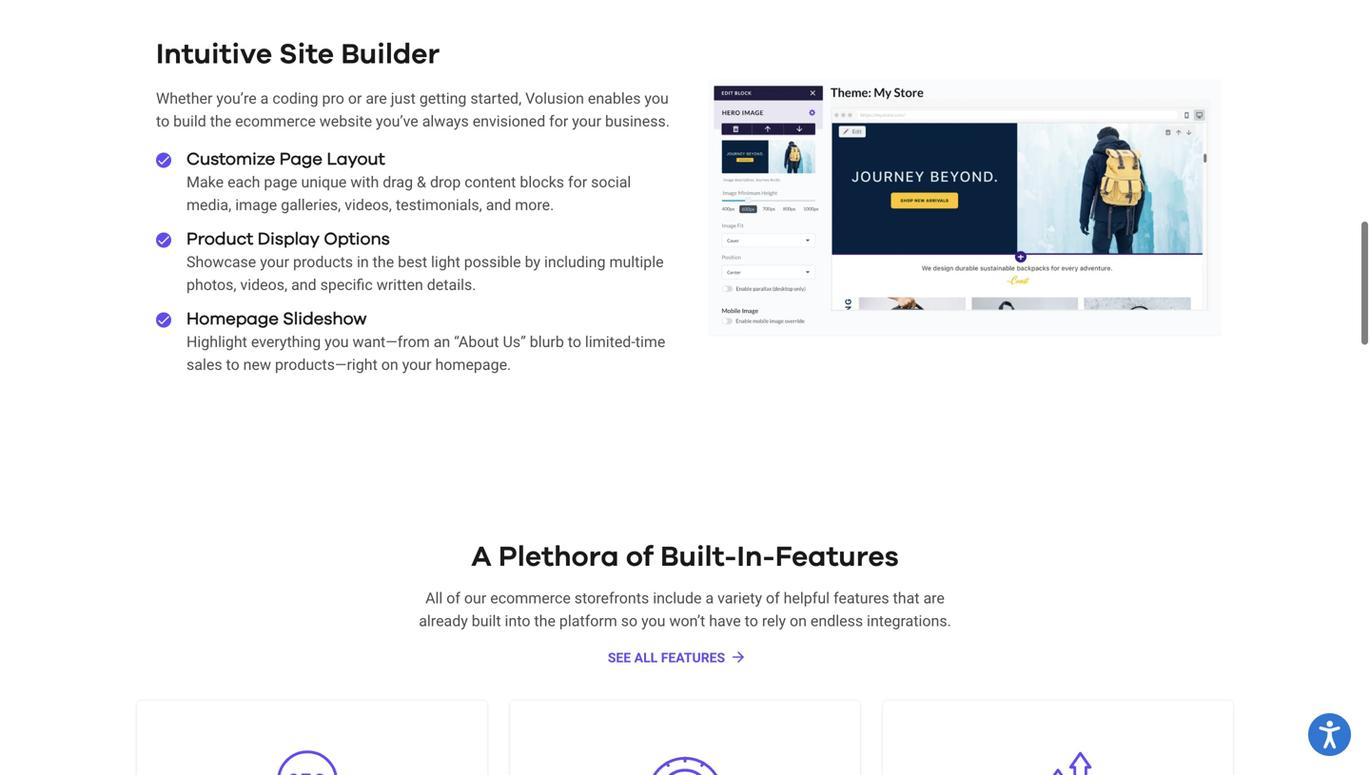 Task type: locate. For each thing, give the bounding box(es) containing it.
you've
[[376, 112, 418, 130]]

0 vertical spatial you
[[645, 89, 669, 107]]

showcase
[[186, 253, 256, 271]]

with
[[350, 173, 379, 191]]

make
[[186, 173, 224, 191]]

done left product
[[156, 233, 171, 248]]

0 vertical spatial videos,
[[345, 196, 392, 214]]

already
[[419, 612, 468, 630]]

1 vertical spatial videos,
[[240, 276, 287, 294]]

whether you're a coding pro or are just getting started, volusion enables you to build the ecommerce website you've always envisioned for your business.
[[156, 89, 670, 130]]

1 horizontal spatial your
[[402, 356, 431, 374]]

volusion
[[525, 89, 584, 107]]

0 horizontal spatial the
[[210, 112, 231, 130]]

see
[[608, 650, 631, 666]]

to right the blurb
[[568, 333, 581, 351]]

including
[[544, 253, 606, 271]]

everything
[[251, 333, 321, 351]]

for inside customize page layout make each page unique with drag & drop content blocks for social media, image galleries, videos, testimonials, and more.
[[568, 173, 587, 191]]

drop
[[430, 173, 461, 191]]

for
[[549, 112, 568, 130], [568, 173, 587, 191]]

on down want—from
[[381, 356, 398, 374]]

page
[[279, 151, 322, 168]]

of up storefronts
[[626, 543, 653, 572]]

2 vertical spatial the
[[534, 612, 556, 630]]

customize page layout make each page unique with drag & drop content blocks for social media, image galleries, videos, testimonials, and more.
[[186, 151, 631, 214]]

a
[[260, 89, 269, 107], [705, 589, 714, 607]]

0 vertical spatial on
[[381, 356, 398, 374]]

your down want—from
[[402, 356, 431, 374]]

done for highlight everything you want—from an "about us" blurb to limited-time sales to new products—right on your homepage.
[[156, 312, 171, 328]]

are right that at bottom right
[[923, 589, 945, 607]]

the right in
[[373, 253, 394, 271]]

products
[[293, 253, 353, 271]]

light
[[431, 253, 460, 271]]

2 done from the top
[[156, 233, 171, 248]]

2 horizontal spatial your
[[572, 112, 601, 130]]

image
[[235, 196, 277, 214]]

you inside homepage slideshow highlight everything you want—from an "about us" blurb to limited-time sales to new products—right on your homepage.
[[325, 333, 349, 351]]

the down you're on the top left
[[210, 112, 231, 130]]

0 vertical spatial and
[[486, 196, 511, 214]]

2 vertical spatial done
[[156, 312, 171, 328]]

1 horizontal spatial of
[[626, 543, 653, 572]]

and
[[486, 196, 511, 214], [291, 276, 316, 294]]

of right all
[[446, 589, 460, 607]]

open accessibe: accessibility options, statement and help image
[[1319, 721, 1340, 749]]

ecommerce up into
[[490, 589, 571, 607]]

a
[[471, 543, 491, 572]]

blurb
[[530, 333, 564, 351]]

to left build
[[156, 112, 170, 130]]

videos,
[[345, 196, 392, 214], [240, 276, 287, 294]]

integrations.
[[867, 612, 951, 630]]

2 horizontal spatial the
[[534, 612, 556, 630]]

ecommerce inside whether you're a coding pro or are just getting started, volusion enables you to build the ecommerce website you've always envisioned for your business.
[[235, 112, 316, 130]]

business.
[[605, 112, 670, 130]]

of
[[626, 543, 653, 572], [446, 589, 460, 607], [766, 589, 780, 607]]

1 done from the top
[[156, 153, 171, 168]]

0 vertical spatial for
[[549, 112, 568, 130]]

and inside product display options showcase your products in the best light possible by including multiple photos, videos, and specific written details.
[[291, 276, 316, 294]]

0 horizontal spatial are
[[366, 89, 387, 107]]

2 vertical spatial you
[[641, 612, 666, 630]]

ecommerce inside all of our ecommerce storefronts include a variety of helpful features that are already built into the platform so you won't have to rely on endless integrations.
[[490, 589, 571, 607]]

to inside whether you're a coding pro or are just getting started, volusion enables you to build the ecommerce website you've always envisioned for your business.
[[156, 112, 170, 130]]

the right into
[[534, 612, 556, 630]]

0 horizontal spatial ecommerce
[[235, 112, 316, 130]]

1 vertical spatial ecommerce
[[490, 589, 571, 607]]

the inside all of our ecommerce storefronts include a variety of helpful features that are already built into the platform so you won't have to rely on endless integrations.
[[534, 612, 556, 630]]

0 vertical spatial done
[[156, 153, 171, 168]]

to
[[156, 112, 170, 130], [568, 333, 581, 351], [226, 356, 239, 374], [745, 612, 758, 630]]

your down 'enables'
[[572, 112, 601, 130]]

0 vertical spatial ecommerce
[[235, 112, 316, 130]]

done down the whether
[[156, 153, 171, 168]]

1 vertical spatial are
[[923, 589, 945, 607]]

ecommerce down coding
[[235, 112, 316, 130]]

1 vertical spatial the
[[373, 253, 394, 271]]

1 horizontal spatial the
[[373, 253, 394, 271]]

testimonials,
[[396, 196, 482, 214]]

seo icon image
[[274, 748, 350, 775]]

0 vertical spatial are
[[366, 89, 387, 107]]

a up have
[[705, 589, 714, 607]]

and down content
[[486, 196, 511, 214]]

are right or
[[366, 89, 387, 107]]

1 horizontal spatial and
[[486, 196, 511, 214]]

are inside whether you're a coding pro or are just getting started, volusion enables you to build the ecommerce website you've always envisioned for your business.
[[366, 89, 387, 107]]

for left social
[[568, 173, 587, 191]]

you
[[645, 89, 669, 107], [325, 333, 349, 351], [641, 612, 666, 630]]

on
[[381, 356, 398, 374], [790, 612, 807, 630]]

1 vertical spatial your
[[260, 253, 289, 271]]

1 vertical spatial for
[[568, 173, 587, 191]]

0 horizontal spatial a
[[260, 89, 269, 107]]

unique
[[301, 173, 347, 191]]

to left rely
[[745, 612, 758, 630]]

0 vertical spatial your
[[572, 112, 601, 130]]

0 horizontal spatial videos,
[[240, 276, 287, 294]]

speedometer icon image
[[647, 748, 723, 775]]

details.
[[427, 276, 476, 294]]

for down volusion on the top
[[549, 112, 568, 130]]

1 vertical spatial a
[[705, 589, 714, 607]]

1 horizontal spatial a
[[705, 589, 714, 607]]

your down "display"
[[260, 253, 289, 271]]

you're
[[216, 89, 257, 107]]

1 vertical spatial done
[[156, 233, 171, 248]]

a right you're on the top left
[[260, 89, 269, 107]]

pro
[[322, 89, 344, 107]]

done left homepage
[[156, 312, 171, 328]]

builder
[[341, 40, 440, 69]]

videos, up homepage
[[240, 276, 287, 294]]

3 done from the top
[[156, 312, 171, 328]]

envisioned
[[473, 112, 545, 130]]

you right so
[[641, 612, 666, 630]]

want—from
[[353, 333, 430, 351]]

0 horizontal spatial on
[[381, 356, 398, 374]]

done for make each page unique with drag & drop content blocks for social media, image galleries, videos, testimonials, and more.
[[156, 153, 171, 168]]

for inside whether you're a coding pro or are just getting started, volusion enables you to build the ecommerce website you've always envisioned for your business.
[[549, 112, 568, 130]]

2 vertical spatial your
[[402, 356, 431, 374]]

on right rely
[[790, 612, 807, 630]]

done
[[156, 153, 171, 168], [156, 233, 171, 248], [156, 312, 171, 328]]

a inside whether you're a coding pro or are just getting started, volusion enables you to build the ecommerce website you've always envisioned for your business.
[[260, 89, 269, 107]]

to inside all of our ecommerce storefronts include a variety of helpful features that are already built into the platform so you won't have to rely on endless integrations.
[[745, 612, 758, 630]]

0 horizontal spatial and
[[291, 276, 316, 294]]

0 vertical spatial the
[[210, 112, 231, 130]]

videos, down with
[[345, 196, 392, 214]]

0 horizontal spatial your
[[260, 253, 289, 271]]

the inside whether you're a coding pro or are just getting started, volusion enables you to build the ecommerce website you've always envisioned for your business.
[[210, 112, 231, 130]]

ecommerce
[[235, 112, 316, 130], [490, 589, 571, 607]]

product
[[186, 231, 253, 248]]

1 vertical spatial you
[[325, 333, 349, 351]]

0 vertical spatial a
[[260, 89, 269, 107]]

are
[[366, 89, 387, 107], [923, 589, 945, 607]]

1 horizontal spatial videos,
[[345, 196, 392, 214]]

a plethora of built-in-features
[[471, 543, 899, 572]]

1 vertical spatial on
[[790, 612, 807, 630]]

a inside all of our ecommerce storefronts include a variety of helpful features that are already built into the platform so you won't have to rely on endless integrations.
[[705, 589, 714, 607]]

1 horizontal spatial are
[[923, 589, 945, 607]]

your inside product display options showcase your products in the best light possible by including multiple photos, videos, and specific written details.
[[260, 253, 289, 271]]

endless
[[811, 612, 863, 630]]

possible
[[464, 253, 521, 271]]

product display options showcase your products in the best light possible by including multiple photos, videos, and specific written details.
[[186, 231, 664, 294]]

the
[[210, 112, 231, 130], [373, 253, 394, 271], [534, 612, 556, 630]]

to left new
[[226, 356, 239, 374]]

and down products
[[291, 276, 316, 294]]

videos, inside product display options showcase your products in the best light possible by including multiple photos, videos, and specific written details.
[[240, 276, 287, 294]]

multiple
[[609, 253, 664, 271]]

you up products—right
[[325, 333, 349, 351]]

of up rely
[[766, 589, 780, 607]]

1 horizontal spatial ecommerce
[[490, 589, 571, 607]]

you up the business. at the top left of the page
[[645, 89, 669, 107]]

1 vertical spatial and
[[291, 276, 316, 294]]

1 horizontal spatial on
[[790, 612, 807, 630]]



Task type: describe. For each thing, give the bounding box(es) containing it.
site
[[279, 40, 334, 69]]

arrow_forward
[[730, 649, 747, 666]]

and inside customize page layout make each page unique with drag & drop content blocks for social media, image galleries, videos, testimonials, and more.
[[486, 196, 511, 214]]

or
[[348, 89, 362, 107]]

written
[[377, 276, 423, 294]]

features
[[833, 589, 889, 607]]

homepage.
[[435, 356, 511, 374]]

on inside homepage slideshow highlight everything you want—from an "about us" blurb to limited-time sales to new products—right on your homepage.
[[381, 356, 398, 374]]

features
[[661, 650, 725, 666]]

won't
[[669, 612, 705, 630]]

slideshow
[[283, 311, 367, 328]]

you inside all of our ecommerce storefronts include a variety of helpful features that are already built into the platform so you won't have to rely on endless integrations.
[[641, 612, 666, 630]]

increase revenue icon image
[[1020, 748, 1096, 775]]

variety
[[717, 589, 762, 607]]

include
[[653, 589, 702, 607]]

coding
[[272, 89, 318, 107]]

photos,
[[186, 276, 236, 294]]

sales
[[186, 356, 222, 374]]

that
[[893, 589, 920, 607]]

an
[[434, 333, 450, 351]]

all
[[425, 589, 443, 607]]

plethora
[[498, 543, 619, 572]]

homepage
[[186, 311, 279, 328]]

more.
[[515, 196, 554, 214]]

&
[[417, 173, 426, 191]]

videos, inside customize page layout make each page unique with drag & drop content blocks for social media, image galleries, videos, testimonials, and more.
[[345, 196, 392, 214]]

intuitive site builder
[[156, 40, 440, 69]]

are inside all of our ecommerce storefronts include a variety of helpful features that are already built into the platform so you won't have to rely on endless integrations.
[[923, 589, 945, 607]]

limited-
[[585, 333, 635, 351]]

our
[[464, 589, 486, 607]]

done for showcase your products in the best light possible by including multiple photos, videos, and specific written details.
[[156, 233, 171, 248]]

best
[[398, 253, 427, 271]]

rely
[[762, 612, 786, 630]]

drag
[[383, 173, 413, 191]]

started,
[[470, 89, 522, 107]]

content
[[465, 173, 516, 191]]

have
[[709, 612, 741, 630]]

site designer image
[[708, 80, 1222, 337]]

new
[[243, 356, 271, 374]]

build
[[173, 112, 206, 130]]

your inside whether you're a coding pro or are just getting started, volusion enables you to build the ecommerce website you've always envisioned for your business.
[[572, 112, 601, 130]]

blocks
[[520, 173, 564, 191]]

homepage slideshow highlight everything you want—from an "about us" blurb to limited-time sales to new products—right on your homepage.
[[186, 311, 665, 374]]

in-
[[737, 543, 775, 572]]

just
[[391, 89, 416, 107]]

features
[[775, 543, 899, 572]]

galleries,
[[281, 196, 341, 214]]

options
[[324, 231, 390, 248]]

see all features arrow_forward
[[608, 649, 747, 666]]

by
[[525, 253, 540, 271]]

into
[[505, 612, 530, 630]]

time
[[635, 333, 665, 351]]

you inside whether you're a coding pro or are just getting started, volusion enables you to build the ecommerce website you've always envisioned for your business.
[[645, 89, 669, 107]]

all
[[634, 650, 658, 666]]

social
[[591, 173, 631, 191]]

layout
[[327, 151, 385, 168]]

the inside product display options showcase your products in the best light possible by including multiple photos, videos, and specific written details.
[[373, 253, 394, 271]]

in
[[357, 253, 369, 271]]

helpful
[[784, 589, 830, 607]]

your inside homepage slideshow highlight everything you want—from an "about us" blurb to limited-time sales to new products—right on your homepage.
[[402, 356, 431, 374]]

getting
[[419, 89, 467, 107]]

highlight
[[186, 333, 247, 351]]

whether
[[156, 89, 213, 107]]

media,
[[186, 196, 231, 214]]

0 horizontal spatial of
[[446, 589, 460, 607]]

products—right
[[275, 356, 378, 374]]

"about
[[454, 333, 499, 351]]

built-
[[660, 543, 737, 572]]

customize
[[186, 151, 275, 168]]

intuitive
[[156, 40, 272, 69]]

so
[[621, 612, 638, 630]]

display
[[258, 231, 320, 248]]

website
[[319, 112, 372, 130]]

all of our ecommerce storefronts include a variety of helpful features that are already built into the platform so you won't have to rely on endless integrations.
[[419, 589, 951, 630]]

enables
[[588, 89, 641, 107]]

always
[[422, 112, 469, 130]]

on inside all of our ecommerce storefronts include a variety of helpful features that are already built into the platform so you won't have to rely on endless integrations.
[[790, 612, 807, 630]]

platform
[[559, 612, 617, 630]]

specific
[[320, 276, 373, 294]]

us"
[[503, 333, 526, 351]]

built
[[472, 612, 501, 630]]

storefronts
[[574, 589, 649, 607]]

2 horizontal spatial of
[[766, 589, 780, 607]]



Task type: vqa. For each thing, say whether or not it's contained in the screenshot.
seo icon
yes



